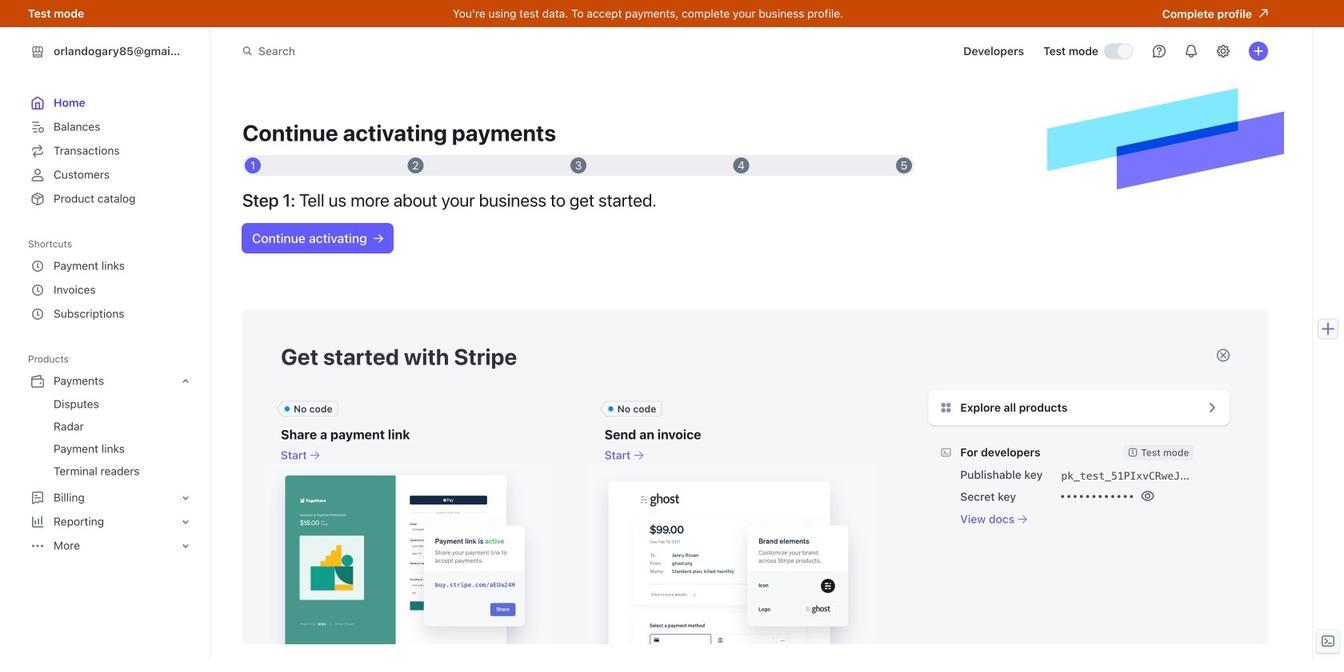 Task type: locate. For each thing, give the bounding box(es) containing it.
shortcuts element
[[28, 234, 194, 326], [28, 254, 194, 326]]

None search field
[[233, 37, 684, 66]]

products element
[[28, 349, 194, 559], [28, 370, 194, 559]]

svg image
[[373, 234, 383, 244]]

1 products element from the top
[[28, 349, 194, 559]]

core navigation links element
[[28, 91, 194, 211]]



Task type: vqa. For each thing, say whether or not it's contained in the screenshot.
the bottom Swiftly
no



Task type: describe. For each thing, give the bounding box(es) containing it.
2 products element from the top
[[28, 370, 194, 559]]

Search text field
[[233, 37, 684, 66]]

remove section image
[[1217, 349, 1230, 362]]

2 shortcuts element from the top
[[28, 254, 194, 326]]

1 shortcuts element from the top
[[28, 234, 194, 326]]



